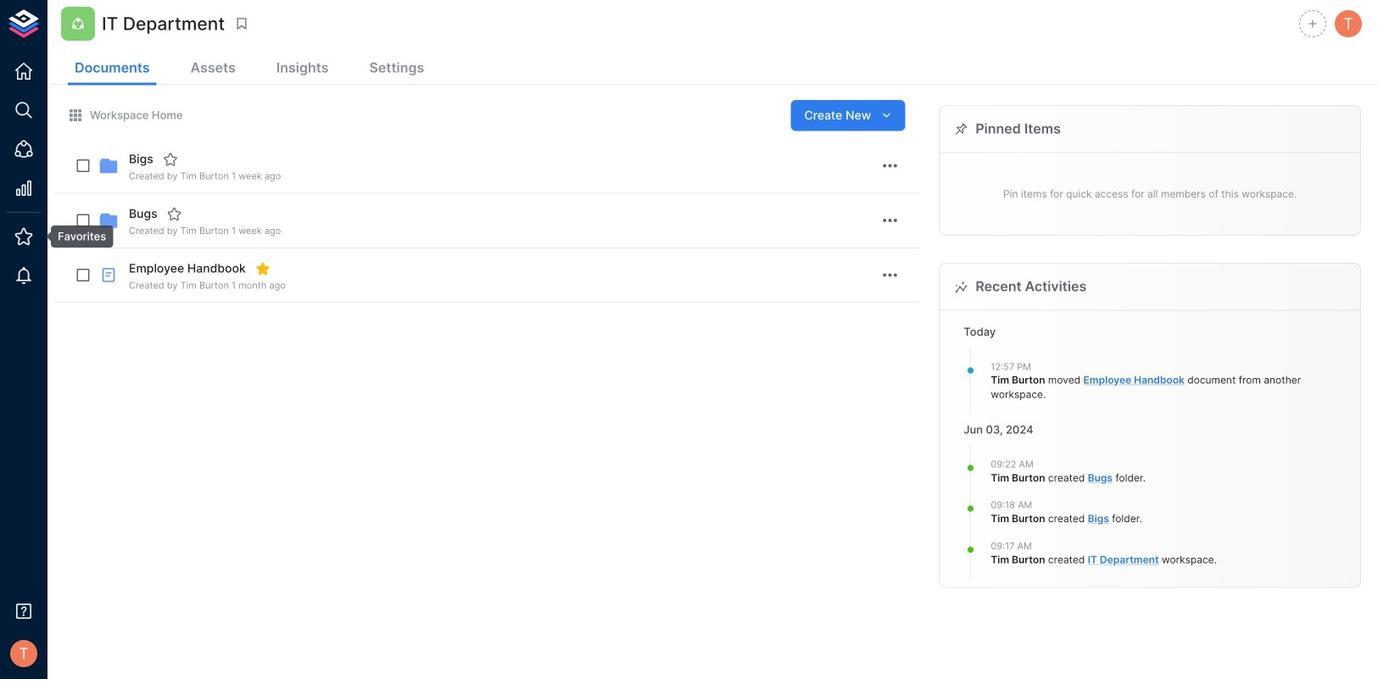 Task type: describe. For each thing, give the bounding box(es) containing it.
remove favorite image
[[255, 261, 270, 276]]

favorite image
[[163, 152, 178, 167]]



Task type: vqa. For each thing, say whether or not it's contained in the screenshot.
Tooltip
yes



Task type: locate. For each thing, give the bounding box(es) containing it.
favorite image
[[167, 206, 182, 222]]

bookmark image
[[234, 16, 250, 31]]

tooltip
[[39, 226, 113, 248]]



